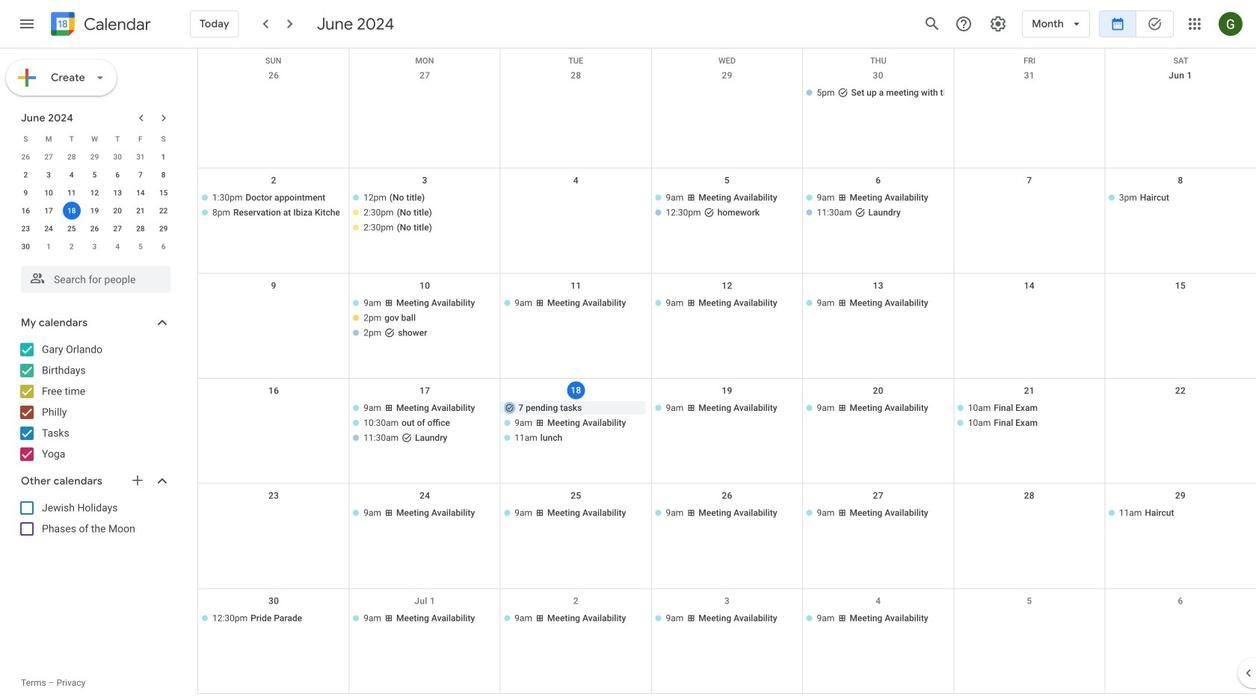 Task type: locate. For each thing, give the bounding box(es) containing it.
july 4 element
[[109, 238, 127, 256]]

7 element
[[132, 166, 149, 184]]

19 element
[[86, 202, 104, 220]]

heading
[[81, 15, 151, 33]]

6 element
[[109, 166, 127, 184]]

22 element
[[155, 202, 172, 220]]

july 6 element
[[155, 238, 172, 256]]

16 element
[[17, 202, 35, 220]]

14 element
[[132, 184, 149, 202]]

row group
[[14, 148, 175, 256]]

4 element
[[63, 166, 81, 184]]

june 2024 grid
[[14, 130, 175, 256]]

july 5 element
[[132, 238, 149, 256]]

may 28 element
[[63, 148, 81, 166]]

may 30 element
[[109, 148, 127, 166]]

27 element
[[109, 220, 127, 238]]

11 element
[[63, 184, 81, 202]]

may 26 element
[[17, 148, 35, 166]]

26 element
[[86, 220, 104, 238]]

8 element
[[155, 166, 172, 184]]

add other calendars image
[[130, 473, 145, 488]]

may 27 element
[[40, 148, 58, 166]]

15 element
[[155, 184, 172, 202]]

30 element
[[17, 238, 35, 256]]

cell inside june 2024 grid
[[60, 202, 83, 220]]

may 29 element
[[86, 148, 104, 166]]

july 1 element
[[40, 238, 58, 256]]

may 31 element
[[132, 148, 149, 166]]

grid
[[197, 49, 1256, 695]]

10 element
[[40, 184, 58, 202]]

29 element
[[155, 220, 172, 238]]

row
[[198, 49, 1256, 65], [198, 64, 1256, 169], [14, 130, 175, 148], [14, 148, 175, 166], [14, 166, 175, 184], [198, 169, 1256, 274], [14, 184, 175, 202], [14, 202, 175, 220], [14, 220, 175, 238], [14, 238, 175, 256], [198, 274, 1256, 379], [198, 379, 1256, 484], [198, 484, 1256, 589], [198, 589, 1256, 695]]

1 element
[[155, 148, 172, 166]]

settings menu image
[[989, 15, 1007, 33]]

cell
[[198, 86, 349, 101], [349, 86, 500, 101], [500, 86, 652, 101], [652, 86, 803, 101], [954, 86, 1105, 101], [1105, 86, 1256, 101], [198, 191, 349, 236], [349, 191, 501, 236], [500, 191, 652, 236], [652, 191, 803, 236], [803, 191, 954, 236], [954, 191, 1105, 236], [60, 202, 83, 220], [198, 296, 349, 341], [349, 296, 501, 341], [954, 296, 1105, 341], [1105, 296, 1256, 341], [198, 402, 349, 446], [349, 402, 501, 446], [500, 402, 652, 446], [954, 402, 1105, 446], [1105, 402, 1256, 446], [198, 507, 349, 522], [954, 507, 1105, 522], [954, 612, 1105, 627], [1105, 612, 1256, 627]]

july 2 element
[[63, 238, 81, 256]]

other calendars list
[[3, 497, 185, 541]]

3 element
[[40, 166, 58, 184]]

calendar element
[[48, 9, 151, 42]]

None search field
[[0, 260, 185, 293]]



Task type: vqa. For each thing, say whether or not it's contained in the screenshot.
the topmost Learn
no



Task type: describe. For each thing, give the bounding box(es) containing it.
24 element
[[40, 220, 58, 238]]

18, today element
[[63, 202, 81, 220]]

17 element
[[40, 202, 58, 220]]

20 element
[[109, 202, 127, 220]]

Search for people text field
[[30, 266, 162, 293]]

july 3 element
[[86, 238, 104, 256]]

my calendars list
[[3, 338, 185, 467]]

heading inside calendar element
[[81, 15, 151, 33]]

25 element
[[63, 220, 81, 238]]

28 element
[[132, 220, 149, 238]]

21 element
[[132, 202, 149, 220]]

main drawer image
[[18, 15, 36, 33]]

13 element
[[109, 184, 127, 202]]

12 element
[[86, 184, 104, 202]]

5 element
[[86, 166, 104, 184]]

9 element
[[17, 184, 35, 202]]

2 element
[[17, 166, 35, 184]]

23 element
[[17, 220, 35, 238]]



